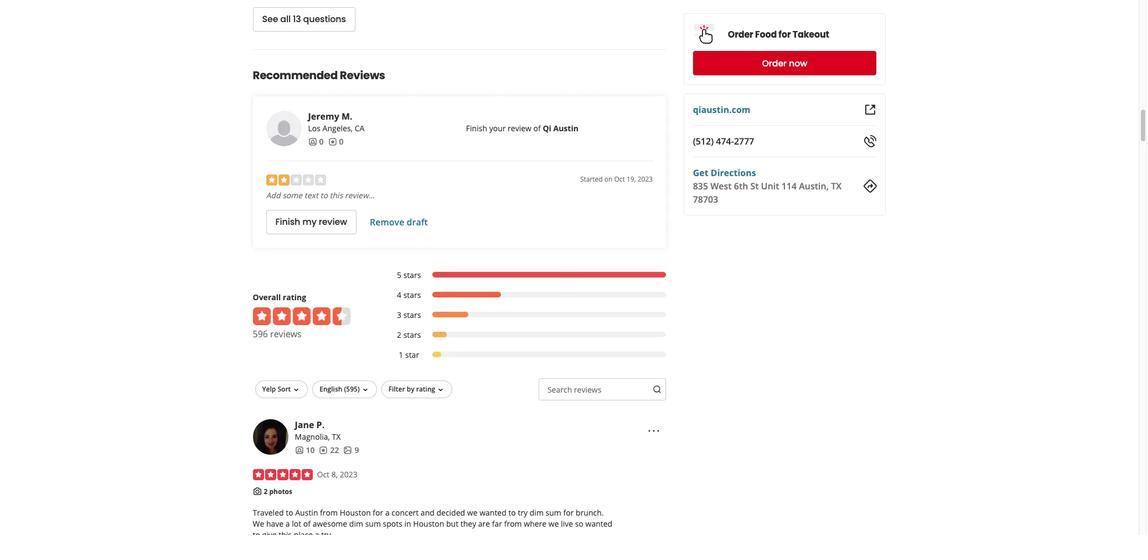 Task type: vqa. For each thing, say whether or not it's contained in the screenshot.
"Filter by rating"
yes



Task type: describe. For each thing, give the bounding box(es) containing it.
add some text to this review…
[[266, 190, 375, 200]]

finish for finish your review of qi austin
[[466, 123, 487, 133]]

1 horizontal spatial for
[[564, 508, 574, 518]]

78703
[[694, 193, 719, 206]]

reviews
[[340, 68, 385, 83]]

decided
[[437, 508, 465, 518]]

16 camera v2 image
[[253, 487, 262, 496]]

in
[[405, 519, 411, 529]]

1 star
[[399, 349, 419, 360]]

2 photos link
[[264, 487, 292, 496]]

so
[[575, 519, 584, 529]]

star
[[405, 349, 419, 360]]

photos
[[269, 487, 292, 496]]

1 horizontal spatial this
[[330, 190, 343, 200]]

1
[[399, 349, 403, 360]]

1 horizontal spatial oct
[[615, 174, 625, 184]]

my
[[303, 216, 317, 228]]

9
[[355, 445, 359, 455]]

1 vertical spatial we
[[549, 519, 559, 529]]

review for my
[[319, 216, 347, 228]]

finish my review link
[[266, 210, 357, 234]]

rating inside popup button
[[416, 384, 436, 394]]

2 0 from the left
[[339, 136, 344, 147]]

try
[[518, 508, 528, 518]]

text
[[305, 190, 318, 200]]

food
[[756, 28, 778, 41]]

0 vertical spatial sum
[[546, 508, 562, 518]]

0 horizontal spatial for
[[373, 508, 383, 518]]

and
[[421, 508, 435, 518]]

search reviews
[[548, 384, 602, 395]]

place
[[294, 530, 313, 535]]

jeremy m. los angeles, ca
[[308, 110, 365, 133]]

have
[[266, 519, 284, 529]]

0 horizontal spatial a
[[286, 519, 290, 529]]

order for order now
[[763, 57, 787, 70]]

filter reviews by 2 stars rating element
[[386, 330, 666, 341]]

some
[[283, 190, 303, 200]]

where
[[524, 519, 547, 529]]

search
[[548, 384, 572, 395]]

recommended reviews
[[253, 68, 385, 83]]

reviews for search reviews
[[574, 384, 602, 395]]

0 vertical spatial wanted
[[480, 508, 507, 518]]

22
[[330, 445, 339, 455]]

on
[[605, 174, 613, 184]]

yelp
[[262, 384, 276, 394]]

filter reviews by 5 stars rating element
[[386, 270, 666, 281]]

review…
[[345, 190, 375, 200]]

2 star rating image
[[266, 174, 326, 185]]

traveled
[[253, 508, 284, 518]]

photos element
[[344, 445, 359, 456]]

1 horizontal spatial from
[[504, 519, 522, 529]]

get directions 835 west 6th st unit 114 austin, tx 78703
[[694, 167, 842, 206]]

2777
[[735, 135, 755, 147]]

add
[[266, 190, 281, 200]]

596
[[253, 328, 268, 340]]

16 friends v2 image for jane
[[295, 446, 304, 455]]

5
[[397, 270, 402, 280]]

1 horizontal spatial houston
[[413, 519, 444, 529]]

tx inside jane p. magnolia, tx
[[332, 431, 341, 442]]

1 vertical spatial oct
[[317, 469, 330, 480]]

get
[[694, 167, 709, 179]]

114
[[782, 180, 797, 192]]

awesome
[[313, 519, 347, 529]]

this inside the traveled to austin from houston for a concert and decided we wanted to try dim sum for brunch. we have a lot of awesome dim sum spots in houston but they are far from where we live so wanted to give this place a try.
[[279, 530, 292, 535]]

directions
[[711, 167, 757, 179]]

jeremy
[[308, 110, 339, 122]]

to left try
[[509, 508, 516, 518]]

get directions link
[[694, 167, 757, 179]]

los
[[308, 123, 321, 133]]

menu image
[[648, 424, 661, 437]]

24 phone v2 image
[[864, 135, 877, 148]]

angeles,
[[323, 123, 353, 133]]

sort
[[278, 384, 291, 394]]

stars for 2 stars
[[404, 330, 421, 340]]

stars for 5 stars
[[404, 270, 421, 280]]

they
[[461, 519, 476, 529]]

2 horizontal spatial for
[[779, 28, 792, 41]]

jane
[[295, 419, 314, 431]]

order now
[[763, 57, 808, 70]]

friends element for jeremy
[[308, 136, 324, 147]]

see all 13 questions
[[262, 13, 346, 26]]

see
[[262, 13, 278, 26]]

recommended reviews element
[[217, 49, 702, 535]]

2 for 2 stars
[[397, 330, 402, 340]]

give
[[262, 530, 277, 535]]

835
[[694, 180, 709, 192]]

far
[[492, 519, 502, 529]]

live
[[561, 519, 573, 529]]

(512) 474-2777
[[694, 135, 755, 147]]

reviews for 596 reviews
[[270, 328, 302, 340]]

0 vertical spatial houston
[[340, 508, 371, 518]]

brunch.
[[576, 508, 604, 518]]

16 review v2 image
[[328, 137, 337, 146]]

stars for 3 stars
[[404, 310, 421, 320]]

we
[[253, 519, 264, 529]]

friends element for jane
[[295, 445, 315, 456]]

1 horizontal spatial a
[[315, 530, 319, 535]]

finish my review
[[276, 216, 347, 228]]

p.
[[317, 419, 325, 431]]

jane p. magnolia, tx
[[295, 419, 341, 442]]

1 vertical spatial wanted
[[586, 519, 613, 529]]

jeremy m. link
[[308, 110, 353, 122]]

m.
[[342, 110, 353, 122]]

yelp sort
[[262, 384, 291, 394]]



Task type: locate. For each thing, give the bounding box(es) containing it.
5 stars
[[397, 270, 421, 280]]

lot
[[292, 519, 301, 529]]

friends element down magnolia,
[[295, 445, 315, 456]]

0 horizontal spatial dim
[[349, 519, 363, 529]]

16 chevron down v2 image for (595)
[[361, 385, 370, 394]]

austin up 'lot'
[[295, 508, 318, 518]]

1 stars from the top
[[404, 270, 421, 280]]

0 horizontal spatial 2023
[[340, 469, 358, 480]]

all
[[280, 13, 291, 26]]

2 vertical spatial a
[[315, 530, 319, 535]]

review for your
[[508, 123, 532, 133]]

remove draft
[[370, 216, 428, 228]]

2 inside filter reviews by 2 stars rating 'element'
[[397, 330, 402, 340]]

a left 'try.' on the left bottom of page
[[315, 530, 319, 535]]

stars for 4 stars
[[404, 290, 421, 300]]

traveled to austin from houston for a concert and decided we wanted to try dim sum for brunch. we have a lot of awesome dim sum spots in houston but they are far from where we live so wanted to give this place a try.
[[253, 508, 613, 535]]

0 horizontal spatial review
[[319, 216, 347, 228]]

1 vertical spatial order
[[763, 57, 787, 70]]

order left food at right top
[[729, 28, 754, 41]]

of
[[534, 123, 541, 133], [303, 519, 311, 529]]

qiaustin.com link
[[694, 104, 751, 116]]

houston
[[340, 508, 371, 518], [413, 519, 444, 529]]

13
[[293, 13, 301, 26]]

for up live
[[564, 508, 574, 518]]

sum left spots
[[365, 519, 381, 529]]

houston down and
[[413, 519, 444, 529]]

finish left my
[[276, 216, 300, 228]]

to right text
[[320, 190, 328, 200]]

16 chevron down v2 image right (595)
[[361, 385, 370, 394]]

1 vertical spatial from
[[504, 519, 522, 529]]

finish for finish my review
[[276, 216, 300, 228]]

1 horizontal spatial of
[[534, 123, 541, 133]]

reviews element for m.
[[328, 136, 344, 147]]

0 horizontal spatial reviews
[[270, 328, 302, 340]]

2
[[397, 330, 402, 340], [264, 487, 268, 496]]

0 horizontal spatial finish
[[276, 216, 300, 228]]

(595)
[[344, 384, 360, 394]]

unit
[[762, 180, 780, 192]]

of up "place"
[[303, 519, 311, 529]]

we left live
[[549, 519, 559, 529]]

reviews element
[[328, 136, 344, 147], [319, 445, 339, 456]]

19,
[[627, 174, 636, 184]]

overall rating
[[253, 292, 306, 302]]

reviews element containing 0
[[328, 136, 344, 147]]

0 vertical spatial reviews
[[270, 328, 302, 340]]

finish inside "link"
[[276, 216, 300, 228]]

1 horizontal spatial austin
[[554, 123, 579, 133]]

a up spots
[[385, 508, 390, 518]]

24 external link v2 image
[[864, 103, 877, 116]]

0 vertical spatial austin
[[554, 123, 579, 133]]

1 horizontal spatial 2023
[[638, 174, 653, 184]]

8,
[[332, 469, 338, 480]]

order
[[729, 28, 754, 41], [763, 57, 787, 70]]

oct left 8,
[[317, 469, 330, 480]]

0 horizontal spatial 0
[[319, 136, 324, 147]]

1 16 chevron down v2 image from the left
[[292, 385, 301, 394]]

tx
[[832, 180, 842, 192], [332, 431, 341, 442]]

4
[[397, 290, 402, 300]]

filter by rating button
[[381, 380, 453, 398]]

of left qi on the top
[[534, 123, 541, 133]]

to down we
[[253, 530, 260, 535]]

oct right on
[[615, 174, 625, 184]]

1 0 from the left
[[319, 136, 324, 147]]

2023 right 8,
[[340, 469, 358, 480]]

0 vertical spatial tx
[[832, 180, 842, 192]]

stars right 3
[[404, 310, 421, 320]]

6th
[[735, 180, 749, 192]]

search image
[[653, 385, 662, 394]]

  text field
[[539, 378, 666, 400]]

0 vertical spatial finish
[[466, 123, 487, 133]]

(512)
[[694, 135, 714, 147]]

16 friends v2 image down los
[[308, 137, 317, 146]]

0 vertical spatial 16 friends v2 image
[[308, 137, 317, 146]]

finish left your
[[466, 123, 487, 133]]

to up 'lot'
[[286, 508, 293, 518]]

0 horizontal spatial wanted
[[480, 508, 507, 518]]

jane p. link
[[295, 419, 325, 431]]

16 chevron down v2 image inside yelp sort popup button
[[292, 385, 301, 394]]

ca
[[355, 123, 365, 133]]

1 vertical spatial a
[[286, 519, 290, 529]]

1 horizontal spatial 16 chevron down v2 image
[[361, 385, 370, 394]]

takeout
[[793, 28, 830, 41]]

see all 13 questions link
[[253, 7, 355, 31]]

1 horizontal spatial 0
[[339, 136, 344, 147]]

3 stars
[[397, 310, 421, 320]]

order inside 'link'
[[763, 57, 787, 70]]

1 vertical spatial 16 friends v2 image
[[295, 446, 304, 455]]

16 friends v2 image left 10 at the left bottom of page
[[295, 446, 304, 455]]

west
[[711, 180, 732, 192]]

reviews right search
[[574, 384, 602, 395]]

0 vertical spatial a
[[385, 508, 390, 518]]

started
[[580, 174, 603, 184]]

friends element down los
[[308, 136, 324, 147]]

review right your
[[508, 123, 532, 133]]

1 vertical spatial austin
[[295, 508, 318, 518]]

0 vertical spatial we
[[467, 508, 478, 518]]

by
[[407, 384, 415, 394]]

1 horizontal spatial dim
[[530, 508, 544, 518]]

1 horizontal spatial finish
[[466, 123, 487, 133]]

friends element
[[308, 136, 324, 147], [295, 445, 315, 456]]

photo of jeremy m. image
[[266, 111, 302, 146]]

2 stars from the top
[[404, 290, 421, 300]]

from down try
[[504, 519, 522, 529]]

0 horizontal spatial of
[[303, 519, 311, 529]]

wanted up the far
[[480, 508, 507, 518]]

reviews element for p.
[[319, 445, 339, 456]]

0 vertical spatial oct
[[615, 174, 625, 184]]

1 vertical spatial this
[[279, 530, 292, 535]]

a
[[385, 508, 390, 518], [286, 519, 290, 529], [315, 530, 319, 535]]

rating left 16 chevron down v2 icon
[[416, 384, 436, 394]]

1 horizontal spatial rating
[[416, 384, 436, 394]]

0 vertical spatial rating
[[283, 292, 306, 302]]

2 photos
[[264, 487, 292, 496]]

0 vertical spatial reviews element
[[328, 136, 344, 147]]

4 stars
[[397, 290, 421, 300]]

reviews element containing 22
[[319, 445, 339, 456]]

1 vertical spatial reviews
[[574, 384, 602, 395]]

0 vertical spatial of
[[534, 123, 541, 133]]

2 horizontal spatial a
[[385, 508, 390, 518]]

0 horizontal spatial we
[[467, 508, 478, 518]]

0 horizontal spatial houston
[[340, 508, 371, 518]]

1 horizontal spatial 2
[[397, 330, 402, 340]]

english (595)
[[320, 384, 360, 394]]

reviews
[[270, 328, 302, 340], [574, 384, 602, 395]]

0 horizontal spatial austin
[[295, 508, 318, 518]]

yelp sort button
[[255, 380, 308, 398]]

0 vertical spatial 2023
[[638, 174, 653, 184]]

16 chevron down v2 image inside english (595) popup button
[[361, 385, 370, 394]]

16 chevron down v2 image
[[437, 385, 445, 394]]

2 16 chevron down v2 image from the left
[[361, 385, 370, 394]]

questions
[[303, 13, 346, 26]]

1 vertical spatial 2
[[264, 487, 268, 496]]

overall
[[253, 292, 281, 302]]

filter
[[389, 384, 405, 394]]

photo of jane p. image
[[253, 419, 288, 455]]

16 friends v2 image
[[308, 137, 317, 146], [295, 446, 304, 455]]

a left 'lot'
[[286, 519, 290, 529]]

1 vertical spatial houston
[[413, 519, 444, 529]]

0 horizontal spatial rating
[[283, 292, 306, 302]]

reviews element right 10 at the left bottom of page
[[319, 445, 339, 456]]

remove
[[370, 216, 405, 228]]

finish
[[466, 123, 487, 133], [276, 216, 300, 228]]

review inside "link"
[[319, 216, 347, 228]]

1 horizontal spatial order
[[763, 57, 787, 70]]

1 horizontal spatial we
[[549, 519, 559, 529]]

dim right awesome
[[349, 519, 363, 529]]

tx right austin, at the right top of the page
[[832, 180, 842, 192]]

24 directions v2 image
[[864, 179, 877, 193]]

qi
[[543, 123, 552, 133]]

16 chevron down v2 image right "sort"
[[292, 385, 301, 394]]

0 vertical spatial this
[[330, 190, 343, 200]]

4 stars from the top
[[404, 330, 421, 340]]

stars
[[404, 270, 421, 280], [404, 290, 421, 300], [404, 310, 421, 320], [404, 330, 421, 340]]

596 reviews
[[253, 328, 302, 340]]

1 vertical spatial of
[[303, 519, 311, 529]]

from up awesome
[[320, 508, 338, 518]]

friends element containing 0
[[308, 136, 324, 147]]

for up spots
[[373, 508, 383, 518]]

1 horizontal spatial tx
[[832, 180, 842, 192]]

stars right 5
[[404, 270, 421, 280]]

1 vertical spatial reviews element
[[319, 445, 339, 456]]

  text field inside recommended reviews element
[[539, 378, 666, 400]]

stars right 4
[[404, 290, 421, 300]]

0 vertical spatial dim
[[530, 508, 544, 518]]

wanted down brunch.
[[586, 519, 613, 529]]

of inside the traveled to austin from houston for a concert and decided we wanted to try dim sum for brunch. we have a lot of awesome dim sum spots in houston but they are far from where we live so wanted to give this place a try.
[[303, 519, 311, 529]]

rating up 4.5 star rating image
[[283, 292, 306, 302]]

but
[[446, 519, 459, 529]]

2 down 3
[[397, 330, 402, 340]]

1 vertical spatial sum
[[365, 519, 381, 529]]

0 vertical spatial from
[[320, 508, 338, 518]]

1 vertical spatial finish
[[276, 216, 300, 228]]

1 horizontal spatial wanted
[[586, 519, 613, 529]]

austin
[[554, 123, 579, 133], [295, 508, 318, 518]]

1 horizontal spatial reviews
[[574, 384, 602, 395]]

5 star rating image
[[253, 469, 313, 480]]

0 horizontal spatial oct
[[317, 469, 330, 480]]

0 horizontal spatial tx
[[332, 431, 341, 442]]

sum
[[546, 508, 562, 518], [365, 519, 381, 529]]

0 horizontal spatial from
[[320, 508, 338, 518]]

magnolia,
[[295, 431, 330, 442]]

1 horizontal spatial 16 friends v2 image
[[308, 137, 317, 146]]

0 horizontal spatial sum
[[365, 519, 381, 529]]

review right my
[[319, 216, 347, 228]]

0
[[319, 136, 324, 147], [339, 136, 344, 147]]

order for order food for takeout
[[729, 28, 754, 41]]

concert
[[392, 508, 419, 518]]

recommended
[[253, 68, 338, 83]]

austin right qi on the top
[[554, 123, 579, 133]]

finish your review of qi austin
[[466, 123, 579, 133]]

1 vertical spatial review
[[319, 216, 347, 228]]

0 left 16 review v2 icon
[[319, 136, 324, 147]]

dim
[[530, 508, 544, 518], [349, 519, 363, 529]]

st
[[751, 180, 760, 192]]

filter reviews by 1 star rating element
[[386, 349, 666, 361]]

filter reviews by 4 stars rating element
[[386, 290, 666, 301]]

0 vertical spatial 2
[[397, 330, 402, 340]]

1 horizontal spatial review
[[508, 123, 532, 133]]

2 for 2 photos
[[264, 487, 268, 496]]

0 horizontal spatial 16 friends v2 image
[[295, 446, 304, 455]]

rating
[[283, 292, 306, 302], [416, 384, 436, 394]]

0 horizontal spatial this
[[279, 530, 292, 535]]

austin inside the traveled to austin from houston for a concert and decided we wanted to try dim sum for brunch. we have a lot of awesome dim sum spots in houston but they are far from where we live so wanted to give this place a try.
[[295, 508, 318, 518]]

0 vertical spatial review
[[508, 123, 532, 133]]

16 friends v2 image for jeremy
[[308, 137, 317, 146]]

1 vertical spatial tx
[[332, 431, 341, 442]]

sum up live
[[546, 508, 562, 518]]

we up the they
[[467, 508, 478, 518]]

started on oct 19, 2023
[[580, 174, 653, 184]]

0 vertical spatial friends element
[[308, 136, 324, 147]]

4.5 star rating image
[[253, 307, 350, 325]]

0 horizontal spatial 2
[[264, 487, 268, 496]]

tx inside the get directions 835 west 6th st unit 114 austin, tx 78703
[[832, 180, 842, 192]]

reviews down 4.5 star rating image
[[270, 328, 302, 340]]

1 horizontal spatial sum
[[546, 508, 562, 518]]

dim up where
[[530, 508, 544, 518]]

1 vertical spatial rating
[[416, 384, 436, 394]]

houston up awesome
[[340, 508, 371, 518]]

16 chevron down v2 image for sort
[[292, 385, 301, 394]]

16 review v2 image
[[319, 446, 328, 455]]

for
[[779, 28, 792, 41], [373, 508, 383, 518], [564, 508, 574, 518]]

16 chevron down v2 image
[[292, 385, 301, 394], [361, 385, 370, 394]]

stars up star
[[404, 330, 421, 340]]

0 horizontal spatial order
[[729, 28, 754, 41]]

474-
[[717, 135, 735, 147]]

2 stars
[[397, 330, 421, 340]]

order left now
[[763, 57, 787, 70]]

reviews element down angeles,
[[328, 136, 344, 147]]

friends element containing 10
[[295, 445, 315, 456]]

3 stars from the top
[[404, 310, 421, 320]]

0 right 16 review v2 icon
[[339, 136, 344, 147]]

2023 right 19,
[[638, 174, 653, 184]]

this left review…
[[330, 190, 343, 200]]

1 vertical spatial dim
[[349, 519, 363, 529]]

remove draft button
[[370, 216, 428, 228]]

2 right "16 camera v2" image
[[264, 487, 268, 496]]

for right food at right top
[[779, 28, 792, 41]]

oct 8, 2023
[[317, 469, 358, 480]]

1 vertical spatial 2023
[[340, 469, 358, 480]]

0 horizontal spatial 16 chevron down v2 image
[[292, 385, 301, 394]]

1 vertical spatial friends element
[[295, 445, 315, 456]]

qiaustin.com
[[694, 104, 751, 116]]

tx up 22 at the left
[[332, 431, 341, 442]]

this down have
[[279, 530, 292, 535]]

16 photos v2 image
[[344, 446, 353, 455]]

filter reviews by 3 stars rating element
[[386, 310, 666, 321]]

0 vertical spatial order
[[729, 28, 754, 41]]

3
[[397, 310, 402, 320]]

now
[[790, 57, 808, 70]]

to
[[320, 190, 328, 200], [286, 508, 293, 518], [509, 508, 516, 518], [253, 530, 260, 535]]



